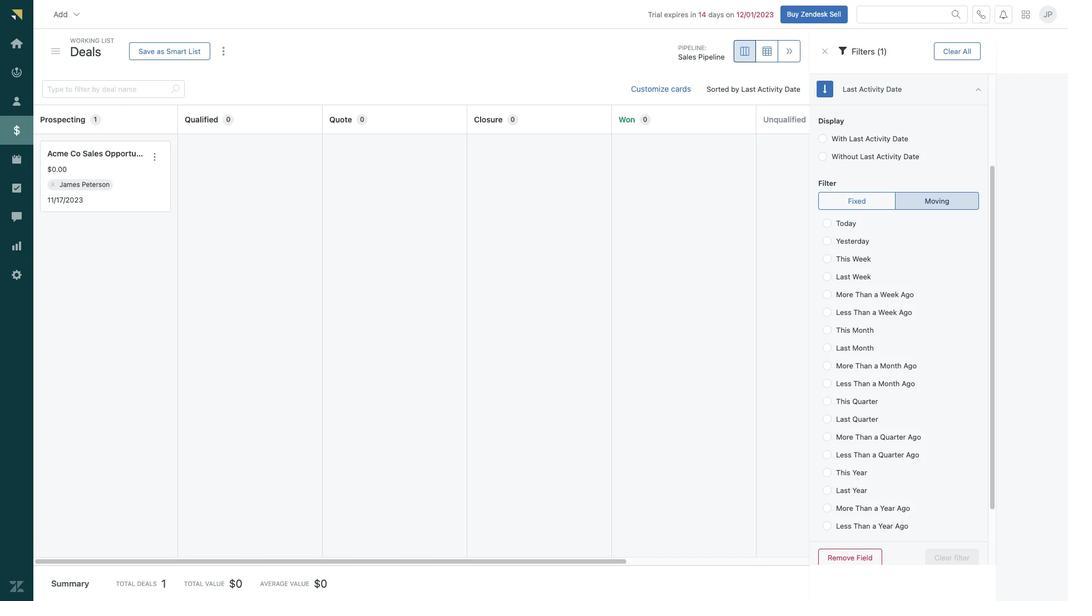 Task type: locate. For each thing, give the bounding box(es) containing it.
a for more than a week ago
[[874, 290, 878, 299]]

1 total from the left
[[116, 580, 135, 587]]

total right summary
[[116, 580, 135, 587]]

1 more from the top
[[836, 290, 854, 299]]

week
[[853, 254, 871, 263], [853, 272, 871, 281], [880, 290, 899, 299], [879, 308, 897, 317]]

0 vertical spatial deals
[[70, 44, 101, 59]]

1 horizontal spatial list
[[189, 46, 201, 55]]

4 this from the top
[[836, 468, 851, 477]]

ago up less than a month ago
[[904, 361, 917, 370]]

$0 right average
[[314, 577, 327, 590]]

ago for less than a week ago
[[899, 308, 913, 317]]

0 horizontal spatial value
[[205, 580, 225, 587]]

more for more than a year ago
[[836, 504, 854, 513]]

0 horizontal spatial $0
[[229, 577, 243, 590]]

last month
[[836, 343, 874, 352]]

buy zendesk sell button
[[781, 5, 848, 23]]

3 more from the top
[[836, 432, 854, 441]]

0 horizontal spatial total
[[116, 580, 135, 587]]

prospecting
[[40, 114, 85, 124]]

1 down type to filter by deal name field
[[94, 115, 97, 123]]

quarter
[[853, 397, 878, 406], [853, 415, 878, 423], [880, 432, 906, 441], [879, 450, 904, 459]]

0 vertical spatial sales
[[678, 53, 697, 61]]

trial expires in 14 days on 12/01/2023
[[648, 10, 774, 19]]

0 right quote
[[360, 115, 364, 123]]

14
[[699, 10, 707, 19]]

3 0 from the left
[[511, 115, 515, 123]]

less up this quarter
[[836, 379, 852, 388]]

more for more than a week ago
[[836, 290, 854, 299]]

last down this month
[[836, 343, 851, 352]]

quarter up last quarter
[[853, 397, 878, 406]]

this month
[[836, 326, 874, 334]]

date
[[886, 84, 902, 93], [785, 84, 801, 93], [893, 134, 909, 143], [904, 152, 920, 161]]

a down more than a year ago
[[873, 521, 877, 530]]

date down (1)
[[886, 84, 902, 93]]

1 vertical spatial deals
[[137, 580, 157, 587]]

activity up without last activity date at the right top of page
[[866, 134, 891, 143]]

month down this month
[[853, 343, 874, 352]]

list inside working list deals
[[101, 37, 114, 44]]

1 horizontal spatial 1
[[161, 577, 166, 590]]

quarter up "less than a quarter ago"
[[880, 432, 906, 441]]

acme co sales opportunity
[[47, 149, 150, 158]]

james
[[60, 180, 80, 188]]

activity
[[859, 84, 885, 93], [758, 84, 783, 93], [866, 134, 891, 143], [877, 152, 902, 161]]

search image
[[171, 85, 180, 94]]

0 horizontal spatial list
[[101, 37, 114, 44]]

than up less than a year ago
[[856, 504, 872, 513]]

last down "this week"
[[836, 272, 851, 281]]

month
[[853, 326, 874, 334], [853, 343, 874, 352], [880, 361, 902, 370], [879, 379, 900, 388]]

ago for more than a week ago
[[901, 290, 914, 299]]

pipeline:
[[678, 44, 707, 51]]

zendesk image
[[9, 579, 24, 594]]

ago
[[901, 290, 914, 299], [899, 308, 913, 317], [904, 361, 917, 370], [902, 379, 915, 388], [908, 432, 921, 441], [906, 450, 920, 459], [897, 504, 910, 513], [895, 521, 909, 530]]

than for more than a week ago
[[856, 290, 872, 299]]

less up this year
[[836, 450, 852, 459]]

3 less from the top
[[836, 450, 852, 459]]

a up less than a year ago
[[874, 504, 878, 513]]

long arrow down image
[[823, 84, 827, 94]]

total inside total value $0
[[184, 580, 203, 587]]

4 more from the top
[[836, 504, 854, 513]]

1 0 from the left
[[226, 115, 231, 123]]

ago down more than a year ago
[[895, 521, 909, 530]]

a up the less than a week ago
[[874, 290, 878, 299]]

a down more than a quarter ago
[[873, 450, 877, 459]]

$0 for average value $0
[[314, 577, 327, 590]]

customize cards button
[[622, 78, 700, 100]]

4 less from the top
[[836, 521, 852, 530]]

a for more than a month ago
[[874, 361, 878, 370]]

total
[[116, 580, 135, 587], [184, 580, 203, 587]]

less
[[836, 308, 852, 317], [836, 379, 852, 388], [836, 450, 852, 459], [836, 521, 852, 530]]

total inside total deals 1
[[116, 580, 135, 587]]

ago up the less than a week ago
[[901, 290, 914, 299]]

activity down "filters (1)"
[[859, 84, 885, 93]]

date up without last activity date at the right top of page
[[893, 134, 909, 143]]

11/17/2023
[[47, 195, 83, 204]]

list inside save as smart list button
[[189, 46, 201, 55]]

remove field button
[[819, 549, 882, 567]]

value for total value $0
[[205, 580, 225, 587]]

a up less than a month ago
[[874, 361, 878, 370]]

remove
[[828, 553, 855, 562]]

more down last year
[[836, 504, 854, 513]]

than
[[856, 290, 872, 299], [854, 308, 871, 317], [856, 361, 872, 370], [854, 379, 871, 388], [856, 432, 872, 441], [854, 450, 871, 459], [856, 504, 872, 513], [854, 521, 871, 530]]

$0 left average
[[229, 577, 243, 590]]

2 0 from the left
[[360, 115, 364, 123]]

0 right won
[[643, 115, 648, 123]]

ago down more than a week ago
[[899, 308, 913, 317]]

activity up unqualified
[[758, 84, 783, 93]]

a down more than a month ago
[[873, 379, 877, 388]]

quote
[[329, 114, 352, 124]]

acme co sales opportunity link
[[47, 148, 150, 160]]

1 horizontal spatial $0
[[314, 577, 327, 590]]

this
[[836, 254, 851, 263], [836, 326, 851, 334], [836, 397, 851, 406], [836, 468, 851, 477]]

clear all
[[944, 46, 972, 55]]

1 $0 from the left
[[229, 577, 243, 590]]

1 left total value $0
[[161, 577, 166, 590]]

more than a year ago
[[836, 504, 910, 513]]

a down more than a week ago
[[873, 308, 877, 317]]

chevron down image
[[72, 10, 81, 19]]

this for this week
[[836, 254, 851, 263]]

last week
[[836, 272, 871, 281]]

deals inside total deals 1
[[137, 580, 157, 587]]

total right total deals 1
[[184, 580, 203, 587]]

than up this month
[[854, 308, 871, 317]]

1 horizontal spatial sales
[[678, 53, 697, 61]]

last right with
[[849, 134, 864, 143]]

1 less from the top
[[836, 308, 852, 317]]

less up this month
[[836, 308, 852, 317]]

ago up less than a year ago
[[897, 504, 910, 513]]

more down last quarter
[[836, 432, 854, 441]]

more down 'last week'
[[836, 290, 854, 299]]

than up this year
[[854, 450, 871, 459]]

sales down pipeline: at right
[[678, 53, 697, 61]]

than down last month
[[856, 361, 872, 370]]

0 vertical spatial 1
[[94, 115, 97, 123]]

this for this year
[[836, 468, 851, 477]]

clear
[[944, 46, 961, 55]]

jp button
[[1040, 5, 1057, 23]]

0 right qualified
[[226, 115, 231, 123]]

last quarter
[[836, 415, 878, 423]]

month up last month
[[853, 326, 874, 334]]

this up last year
[[836, 468, 851, 477]]

list
[[101, 37, 114, 44], [189, 46, 201, 55]]

list right working
[[101, 37, 114, 44]]

this year
[[836, 468, 867, 477]]

0 for closure
[[511, 115, 515, 123]]

this up last quarter
[[836, 397, 851, 406]]

3 this from the top
[[836, 397, 851, 406]]

value
[[205, 580, 225, 587], [290, 580, 310, 587]]

0 vertical spatial list
[[101, 37, 114, 44]]

year up less than a year ago
[[880, 504, 895, 513]]

2 less from the top
[[836, 379, 852, 388]]

peterson
[[82, 180, 110, 188]]

clear all button
[[934, 42, 981, 60]]

sales
[[678, 53, 697, 61], [83, 149, 103, 158]]

1 this from the top
[[836, 254, 851, 263]]

2 $0 from the left
[[314, 577, 327, 590]]

a up "less than a quarter ago"
[[874, 432, 878, 441]]

pipeline
[[699, 53, 725, 61]]

a for less than a year ago
[[873, 521, 877, 530]]

all
[[963, 46, 972, 55]]

2 value from the left
[[290, 580, 310, 587]]

value inside total value $0
[[205, 580, 225, 587]]

won
[[619, 114, 635, 124]]

sales right co
[[83, 149, 103, 158]]

cards
[[671, 84, 691, 94]]

filter
[[819, 179, 837, 188]]

a for more than a quarter ago
[[874, 432, 878, 441]]

ago down more than a month ago
[[902, 379, 915, 388]]

quarter down this quarter
[[853, 415, 878, 423]]

1 horizontal spatial value
[[290, 580, 310, 587]]

date down the with last activity date
[[904, 152, 920, 161]]

0 for quote
[[360, 115, 364, 123]]

$0
[[229, 577, 243, 590], [314, 577, 327, 590]]

by
[[731, 84, 740, 93]]

1 vertical spatial list
[[189, 46, 201, 55]]

than up this quarter
[[854, 379, 871, 388]]

week up 'last week'
[[853, 254, 871, 263]]

contacts image
[[51, 182, 55, 187]]

than down 'last week'
[[856, 290, 872, 299]]

this down the yesterday
[[836, 254, 851, 263]]

less for less than a quarter ago
[[836, 450, 852, 459]]

total value $0
[[184, 577, 243, 590]]

a for more than a year ago
[[874, 504, 878, 513]]

save as smart list
[[139, 46, 201, 55]]

year down more than a year ago
[[879, 521, 893, 530]]

ago for more than a quarter ago
[[908, 432, 921, 441]]

ago down more than a quarter ago
[[906, 450, 920, 459]]

2 more from the top
[[836, 361, 854, 370]]

more down last month
[[836, 361, 854, 370]]

year up last year
[[853, 468, 867, 477]]

deals
[[70, 44, 101, 59], [137, 580, 157, 587]]

2 total from the left
[[184, 580, 203, 587]]

12/01/2023
[[737, 10, 774, 19]]

last
[[843, 84, 857, 93], [742, 84, 756, 93], [849, 134, 864, 143], [860, 152, 875, 161], [836, 272, 851, 281], [836, 343, 851, 352], [836, 415, 851, 423], [836, 486, 851, 495]]

year
[[853, 468, 867, 477], [853, 486, 868, 495], [880, 504, 895, 513], [879, 521, 893, 530]]

0 horizontal spatial 1
[[94, 115, 97, 123]]

than down more than a year ago
[[854, 521, 871, 530]]

field
[[857, 553, 873, 562]]

with last activity date
[[832, 134, 909, 143]]

less up the remove
[[836, 521, 852, 530]]

add button
[[45, 3, 90, 25]]

display
[[819, 116, 844, 125]]

calls image
[[977, 10, 986, 19]]

1 horizontal spatial total
[[184, 580, 203, 587]]

1 value from the left
[[205, 580, 225, 587]]

ago up "less than a quarter ago"
[[908, 432, 921, 441]]

filter fill image
[[839, 46, 848, 55]]

list right smart
[[189, 46, 201, 55]]

4 0 from the left
[[643, 115, 648, 123]]

0 right closure
[[511, 115, 515, 123]]

ago for less than a year ago
[[895, 521, 909, 530]]

1 horizontal spatial deals
[[137, 580, 157, 587]]

0 horizontal spatial deals
[[70, 44, 101, 59]]

0 for won
[[643, 115, 648, 123]]

$0.00
[[47, 165, 67, 174]]

this up last month
[[836, 326, 851, 334]]

date up unqualified
[[785, 84, 801, 93]]

0
[[226, 115, 231, 123], [360, 115, 364, 123], [511, 115, 515, 123], [643, 115, 648, 123]]

than for more than a quarter ago
[[856, 432, 872, 441]]

1 vertical spatial sales
[[83, 149, 103, 158]]

this week
[[836, 254, 871, 263]]

value inside average value $0
[[290, 580, 310, 587]]

more than a quarter ago
[[836, 432, 921, 441]]

0 horizontal spatial sales
[[83, 149, 103, 158]]

2 this from the top
[[836, 326, 851, 334]]

than down last quarter
[[856, 432, 872, 441]]



Task type: vqa. For each thing, say whether or not it's contained in the screenshot.
Team
no



Task type: describe. For each thing, give the bounding box(es) containing it.
filters (1)
[[852, 46, 887, 56]]

more than a month ago
[[836, 361, 917, 370]]

moving button
[[895, 192, 979, 210]]

closure
[[474, 114, 503, 124]]

total deals 1
[[116, 577, 166, 590]]

deals inside working list deals
[[70, 44, 101, 59]]

Type to filter by deal name field
[[47, 81, 166, 97]]

sorted
[[707, 84, 729, 93]]

yesterday
[[836, 237, 870, 245]]

last down this quarter
[[836, 415, 851, 423]]

filters
[[852, 46, 875, 56]]

total for 1
[[116, 580, 135, 587]]

opportunity
[[105, 149, 150, 158]]

save
[[139, 46, 155, 55]]

acme
[[47, 149, 68, 158]]

than for more than a month ago
[[856, 361, 872, 370]]

week up the less than a week ago
[[880, 290, 899, 299]]

smart
[[166, 46, 187, 55]]

last down this year
[[836, 486, 851, 495]]

less for less than a year ago
[[836, 521, 852, 530]]

with
[[832, 134, 847, 143]]

less for less than a month ago
[[836, 379, 852, 388]]

fixed button
[[819, 192, 896, 210]]

trial
[[648, 10, 662, 19]]

cancel image
[[821, 47, 830, 56]]

zendesk
[[801, 10, 828, 18]]

less for less than a week ago
[[836, 308, 852, 317]]

ago for less than a quarter ago
[[906, 450, 920, 459]]

without last activity date
[[832, 152, 920, 161]]

search image
[[952, 10, 961, 19]]

working list deals
[[70, 37, 114, 59]]

angle up image
[[976, 84, 982, 94]]

quarter down more than a quarter ago
[[879, 450, 904, 459]]

less than a year ago
[[836, 521, 909, 530]]

without
[[832, 152, 858, 161]]

sorted by last activity date
[[707, 84, 801, 93]]

summary
[[51, 578, 89, 588]]

week down "this week"
[[853, 272, 871, 281]]

value for average value $0
[[290, 580, 310, 587]]

average value $0
[[260, 577, 327, 590]]

last activity date
[[843, 84, 902, 93]]

customize
[[631, 84, 669, 94]]

overflow vertical fill image
[[219, 47, 228, 56]]

qualified
[[185, 114, 218, 124]]

add
[[53, 9, 68, 19]]

last right long arrow down image
[[843, 84, 857, 93]]

ago for more than a month ago
[[904, 361, 917, 370]]

on
[[726, 10, 735, 19]]

a for less than a week ago
[[873, 308, 877, 317]]

jp
[[1044, 9, 1053, 19]]

days
[[709, 10, 724, 19]]

average
[[260, 580, 288, 587]]

moving
[[925, 196, 950, 205]]

less than a week ago
[[836, 308, 913, 317]]

week down more than a week ago
[[879, 308, 897, 317]]

james peterson
[[60, 180, 110, 188]]

today
[[836, 219, 857, 228]]

this for this quarter
[[836, 397, 851, 406]]

month up less than a month ago
[[880, 361, 902, 370]]

ago for less than a month ago
[[902, 379, 915, 388]]

expires
[[664, 10, 689, 19]]

unqualified
[[764, 114, 806, 124]]

1 vertical spatial 1
[[161, 577, 166, 590]]

last down the with last activity date
[[860, 152, 875, 161]]

total for $0
[[184, 580, 203, 587]]

buy
[[787, 10, 799, 18]]

as
[[157, 46, 164, 55]]

less than a quarter ago
[[836, 450, 920, 459]]

than for less than a year ago
[[854, 521, 871, 530]]

less than a month ago
[[836, 379, 915, 388]]

buy zendesk sell
[[787, 10, 841, 18]]

this for this month
[[836, 326, 851, 334]]

pipeline: sales pipeline
[[678, 44, 725, 61]]

a for less than a quarter ago
[[873, 450, 877, 459]]

(1)
[[877, 46, 887, 56]]

than for less than a week ago
[[854, 308, 871, 317]]

save as smart list button
[[129, 42, 210, 60]]

than for less than a quarter ago
[[854, 450, 871, 459]]

$0 for total value $0
[[229, 577, 243, 590]]

0 for qualified
[[226, 115, 231, 123]]

working
[[70, 37, 100, 44]]

customize cards
[[631, 84, 691, 94]]

last year
[[836, 486, 868, 495]]

handler image
[[51, 48, 60, 54]]

more for more than a month ago
[[836, 361, 854, 370]]

bell image
[[999, 10, 1008, 19]]

in
[[691, 10, 697, 19]]

zendesk products image
[[1022, 10, 1030, 18]]

year down this year
[[853, 486, 868, 495]]

last right by
[[742, 84, 756, 93]]

activity down the with last activity date
[[877, 152, 902, 161]]

more than a week ago
[[836, 290, 914, 299]]

than for more than a year ago
[[856, 504, 872, 513]]

fixed
[[848, 196, 866, 205]]

this quarter
[[836, 397, 878, 406]]

than for less than a month ago
[[854, 379, 871, 388]]

remove field
[[828, 553, 873, 562]]

sell
[[830, 10, 841, 18]]

a for less than a month ago
[[873, 379, 877, 388]]

ago for more than a year ago
[[897, 504, 910, 513]]

sales inside pipeline: sales pipeline
[[678, 53, 697, 61]]

co
[[70, 149, 81, 158]]

more for more than a quarter ago
[[836, 432, 854, 441]]

month down more than a month ago
[[879, 379, 900, 388]]



